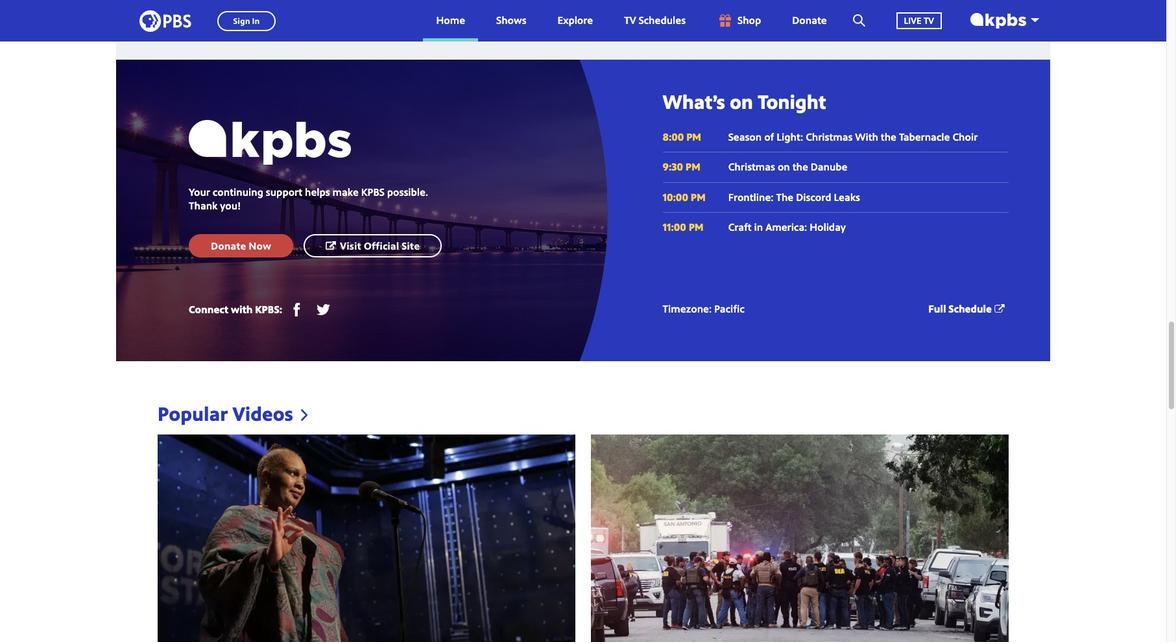 Task type: describe. For each thing, give the bounding box(es) containing it.
your
[[189, 185, 210, 199]]

donate link
[[779, 0, 840, 42]]

light:
[[777, 130, 803, 144]]

video thumbnail: stories from the stage giving thanks image
[[158, 435, 575, 642]]

connect
[[189, 303, 228, 317]]

what's on tonight
[[663, 88, 826, 115]]

on for the
[[778, 160, 790, 174]]

popular
[[158, 400, 228, 427]]

9:30
[[663, 160, 683, 174]]

1 horizontal spatial kpbs image
[[971, 13, 1026, 29]]

frontline: the discord leaks
[[728, 190, 860, 204]]

search image
[[853, 14, 865, 27]]

season
[[728, 130, 762, 144]]

1 horizontal spatial the
[[881, 130, 897, 144]]

10:00
[[663, 190, 688, 204]]

9:30 pm
[[663, 160, 700, 174]]

discord
[[796, 190, 831, 204]]

full schedule link
[[929, 301, 1009, 316]]

11:00 pm
[[663, 220, 704, 234]]

pm for 11:00 pm
[[689, 220, 704, 234]]

the
[[776, 190, 794, 204]]

thank
[[189, 199, 218, 213]]

schedules
[[639, 13, 686, 27]]

with
[[855, 130, 878, 144]]

full schedule
[[929, 301, 992, 316]]

videos
[[233, 400, 293, 427]]

10:00 pm
[[663, 190, 706, 204]]

pacific
[[714, 301, 745, 316]]

support
[[266, 185, 302, 199]]

connect with kpbs:
[[189, 303, 282, 317]]

8:00 pm
[[663, 130, 701, 144]]

8:00
[[663, 130, 684, 144]]

you!
[[220, 199, 241, 213]]

craft
[[728, 220, 752, 234]]

pm for 9:30 pm
[[686, 160, 700, 174]]

pm for 8:00 pm
[[686, 130, 701, 144]]

0 horizontal spatial kpbs image
[[189, 120, 351, 165]]

pbs image
[[139, 6, 191, 35]]

christmas on the danube
[[728, 160, 847, 174]]

kpbs:
[[255, 303, 282, 317]]

0 horizontal spatial tv
[[624, 13, 636, 27]]

schedule
[[949, 301, 992, 316]]

timezone:
[[663, 301, 712, 316]]

in
[[754, 220, 763, 234]]

1 horizontal spatial christmas
[[806, 130, 853, 144]]

tabernacle
[[899, 130, 950, 144]]

popular videos
[[158, 400, 293, 427]]

0 horizontal spatial christmas
[[728, 160, 775, 174]]

make
[[333, 185, 359, 199]]

live
[[904, 14, 922, 26]]



Task type: locate. For each thing, give the bounding box(es) containing it.
1 horizontal spatial on
[[778, 160, 790, 174]]

on up season
[[730, 88, 753, 115]]

christmas
[[806, 130, 853, 144], [728, 160, 775, 174]]

0 horizontal spatial on
[[730, 88, 753, 115]]

america:
[[766, 220, 807, 234]]

connect with kpbs on twitter (opens in new window) image
[[317, 303, 330, 316]]

1 vertical spatial the
[[793, 160, 808, 174]]

1 vertical spatial on
[[778, 160, 790, 174]]

danube
[[811, 160, 847, 174]]

video thumbnail: frontline inside the uvalde response image
[[591, 435, 1009, 642]]

1 vertical spatial christmas
[[728, 160, 775, 174]]

craft in america: holiday
[[728, 220, 846, 234]]

11:00
[[663, 220, 686, 234]]

home
[[436, 13, 465, 27]]

explore link
[[545, 0, 606, 42]]

on
[[730, 88, 753, 115], [778, 160, 790, 174]]

christmas up frontline:
[[728, 160, 775, 174]]

pm right the 10:00
[[691, 190, 706, 204]]

live tv link
[[883, 0, 955, 42]]

tv left schedules
[[624, 13, 636, 27]]

pm right 9:30
[[686, 160, 700, 174]]

what's
[[663, 88, 725, 115]]

the
[[881, 130, 897, 144], [793, 160, 808, 174]]

continuing
[[213, 185, 263, 199]]

live tv
[[904, 14, 934, 26]]

0 horizontal spatial the
[[793, 160, 808, 174]]

frontline:
[[728, 190, 774, 204]]

0 vertical spatial on
[[730, 88, 753, 115]]

tv inside 'link'
[[924, 14, 934, 26]]

tv
[[624, 13, 636, 27], [924, 14, 934, 26]]

with
[[231, 303, 253, 317]]

kpbs image
[[971, 13, 1026, 29], [189, 120, 351, 165]]

the right with in the right of the page
[[881, 130, 897, 144]]

tv schedules link
[[611, 0, 699, 42]]

the left danube
[[793, 160, 808, 174]]

tv right the live
[[924, 14, 934, 26]]

full
[[929, 301, 946, 316]]

donate
[[792, 13, 827, 27]]

helps
[[305, 185, 330, 199]]

0 vertical spatial kpbs image
[[971, 13, 1026, 29]]

0 vertical spatial christmas
[[806, 130, 853, 144]]

home link
[[423, 0, 478, 42]]

of
[[764, 130, 774, 144]]

possible.
[[387, 185, 428, 199]]

leaks
[[834, 190, 860, 204]]

shop
[[738, 13, 761, 27]]

1 vertical spatial kpbs image
[[189, 120, 351, 165]]

tonight
[[758, 88, 826, 115]]

shop link
[[704, 0, 774, 42]]

kpbs
[[361, 185, 385, 199]]

on up the
[[778, 160, 790, 174]]

your continuing support helps make kpbs possible. thank you!
[[189, 185, 428, 213]]

explore
[[558, 13, 593, 27]]

1 horizontal spatial tv
[[924, 14, 934, 26]]

0 vertical spatial the
[[881, 130, 897, 144]]

popular videos link
[[158, 400, 307, 427]]

choir
[[953, 130, 978, 144]]

season of light: christmas with the tabernacle choir
[[728, 130, 978, 144]]

pm right 11:00 at the top
[[689, 220, 704, 234]]

timezone: pacific
[[663, 301, 745, 316]]

pm for 10:00 pm
[[691, 190, 706, 204]]

christmas up danube
[[806, 130, 853, 144]]

pm
[[686, 130, 701, 144], [686, 160, 700, 174], [691, 190, 706, 204], [689, 220, 704, 234]]

pm right 8:00
[[686, 130, 701, 144]]

shows link
[[483, 0, 539, 42]]

on for tonight
[[730, 88, 753, 115]]

tv schedules
[[624, 13, 686, 27]]

shows
[[496, 13, 526, 27]]

holiday
[[810, 220, 846, 234]]

connect with kpbs on facebook (opens in new window) image
[[290, 303, 304, 316]]



Task type: vqa. For each thing, say whether or not it's contained in the screenshot.
Celtic Dreams: Daniel Hope's Hidden Irish History
no



